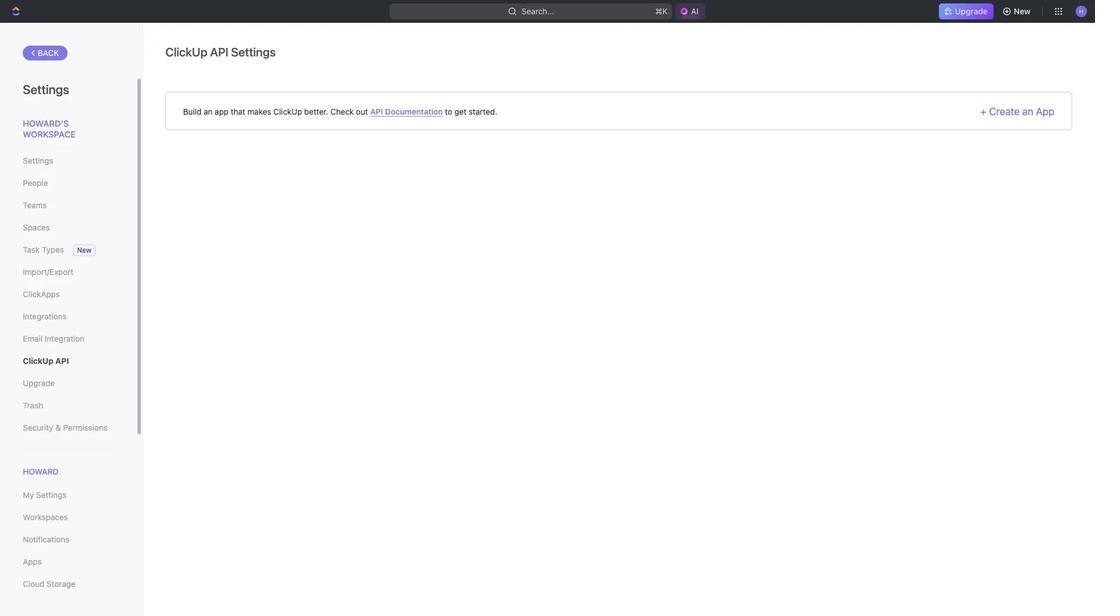 Task type: describe. For each thing, give the bounding box(es) containing it.
new inside settings element
[[77, 246, 92, 254]]

teams
[[23, 201, 47, 210]]

+ create an app
[[981, 105, 1055, 118]]

clickapps
[[23, 290, 60, 299]]

people link
[[23, 173, 114, 193]]

my settings link
[[23, 486, 114, 505]]

+
[[981, 105, 987, 118]]

documentation
[[385, 107, 443, 116]]

task
[[23, 245, 40, 255]]

2 horizontal spatial api
[[370, 107, 383, 116]]

task types
[[23, 245, 64, 255]]

create
[[990, 105, 1020, 118]]

upgrade inside settings element
[[23, 379, 55, 388]]

2 horizontal spatial clickup
[[274, 107, 302, 116]]

integration
[[45, 334, 85, 344]]

1 horizontal spatial an
[[1023, 105, 1034, 118]]

clickup for clickup api
[[23, 356, 53, 366]]

clickup api
[[23, 356, 69, 366]]

teams link
[[23, 196, 114, 215]]

apps link
[[23, 553, 114, 572]]

import/export link
[[23, 263, 114, 282]]

api documentation link
[[370, 107, 443, 117]]

makes
[[248, 107, 271, 116]]

ai
[[691, 7, 699, 16]]

import/export
[[23, 267, 73, 277]]

apps
[[23, 557, 42, 567]]

ai button
[[675, 3, 706, 19]]

workspaces link
[[23, 508, 114, 527]]

build an app that makes clickup better. check out api documentation to get started.
[[183, 107, 498, 116]]

new inside button
[[1014, 7, 1031, 16]]

howard's
[[23, 118, 69, 128]]

&
[[55, 423, 61, 433]]

howard
[[23, 467, 59, 477]]

settings element
[[0, 23, 143, 616]]

api for clickup api settings
[[210, 45, 229, 59]]

email
[[23, 334, 43, 344]]

h button
[[1073, 2, 1091, 21]]

types
[[42, 245, 64, 255]]

notifications
[[23, 535, 69, 545]]

back link
[[23, 46, 68, 60]]

0 vertical spatial upgrade
[[956, 7, 988, 16]]

clickup for clickup api settings
[[165, 45, 208, 59]]

api for clickup api
[[55, 356, 69, 366]]

better.
[[304, 107, 329, 116]]



Task type: vqa. For each thing, say whether or not it's contained in the screenshot.
the 2 in 1 2 3
no



Task type: locate. For each thing, give the bounding box(es) containing it.
0 horizontal spatial upgrade link
[[23, 374, 114, 393]]

trash link
[[23, 396, 114, 415]]

to
[[445, 107, 453, 116]]

1 horizontal spatial api
[[210, 45, 229, 59]]

integrations
[[23, 312, 67, 321]]

build
[[183, 107, 202, 116]]

that
[[231, 107, 245, 116]]

cloud
[[23, 580, 44, 589]]

back
[[38, 48, 59, 58]]

cloud storage link
[[23, 575, 114, 594]]

security & permissions link
[[23, 418, 114, 438]]

1 horizontal spatial clickup
[[165, 45, 208, 59]]

upgrade up trash
[[23, 379, 55, 388]]

1 vertical spatial new
[[77, 246, 92, 254]]

an left 'app'
[[204, 107, 213, 116]]

out
[[356, 107, 368, 116]]

email integration
[[23, 334, 85, 344]]

0 vertical spatial api
[[210, 45, 229, 59]]

0 horizontal spatial upgrade
[[23, 379, 55, 388]]

1 vertical spatial clickup
[[274, 107, 302, 116]]

clickup api settings
[[165, 45, 276, 59]]

0 horizontal spatial clickup
[[23, 356, 53, 366]]

1 vertical spatial api
[[370, 107, 383, 116]]

0 horizontal spatial new
[[77, 246, 92, 254]]

1 horizontal spatial upgrade
[[956, 7, 988, 16]]

0 vertical spatial new
[[1014, 7, 1031, 16]]

trash
[[23, 401, 43, 410]]

clickup
[[165, 45, 208, 59], [274, 107, 302, 116], [23, 356, 53, 366]]

2 vertical spatial api
[[55, 356, 69, 366]]

1 vertical spatial upgrade link
[[23, 374, 114, 393]]

0 horizontal spatial api
[[55, 356, 69, 366]]

spaces
[[23, 223, 50, 232]]

upgrade link
[[940, 3, 994, 19], [23, 374, 114, 393]]

email integration link
[[23, 329, 114, 349]]

upgrade link left new button
[[940, 3, 994, 19]]

howard's workspace
[[23, 118, 76, 139]]

⌘k
[[655, 7, 668, 16]]

upgrade link up trash link
[[23, 374, 114, 393]]

workspaces
[[23, 513, 68, 522]]

search...
[[522, 7, 554, 16]]

cloud storage
[[23, 580, 76, 589]]

settings
[[231, 45, 276, 59], [23, 82, 69, 96], [23, 156, 53, 165], [36, 491, 67, 500]]

check
[[331, 107, 354, 116]]

upgrade link inside settings element
[[23, 374, 114, 393]]

integrations link
[[23, 307, 114, 326]]

0 horizontal spatial an
[[204, 107, 213, 116]]

api inside settings element
[[55, 356, 69, 366]]

permissions
[[63, 423, 108, 433]]

1 horizontal spatial new
[[1014, 7, 1031, 16]]

storage
[[47, 580, 76, 589]]

upgrade
[[956, 7, 988, 16], [23, 379, 55, 388]]

an left app
[[1023, 105, 1034, 118]]

clickup api link
[[23, 352, 114, 371]]

security & permissions
[[23, 423, 108, 433]]

started.
[[469, 107, 498, 116]]

1 horizontal spatial upgrade link
[[940, 3, 994, 19]]

clickapps link
[[23, 285, 114, 304]]

settings inside my settings 'link'
[[36, 491, 67, 500]]

2 vertical spatial clickup
[[23, 356, 53, 366]]

workspace
[[23, 129, 76, 139]]

app
[[215, 107, 229, 116]]

0 vertical spatial upgrade link
[[940, 3, 994, 19]]

1 vertical spatial upgrade
[[23, 379, 55, 388]]

api
[[210, 45, 229, 59], [370, 107, 383, 116], [55, 356, 69, 366]]

people
[[23, 178, 48, 188]]

0 vertical spatial clickup
[[165, 45, 208, 59]]

app
[[1037, 105, 1055, 118]]

my
[[23, 491, 34, 500]]

security
[[23, 423, 53, 433]]

clickup inside settings element
[[23, 356, 53, 366]]

an
[[1023, 105, 1034, 118], [204, 107, 213, 116]]

my settings
[[23, 491, 67, 500]]

h
[[1080, 8, 1084, 14]]

settings link
[[23, 151, 114, 171]]

new button
[[998, 2, 1038, 21]]

spaces link
[[23, 218, 114, 237]]

get
[[455, 107, 467, 116]]

upgrade left new button
[[956, 7, 988, 16]]

new
[[1014, 7, 1031, 16], [77, 246, 92, 254]]

notifications link
[[23, 530, 114, 550]]



